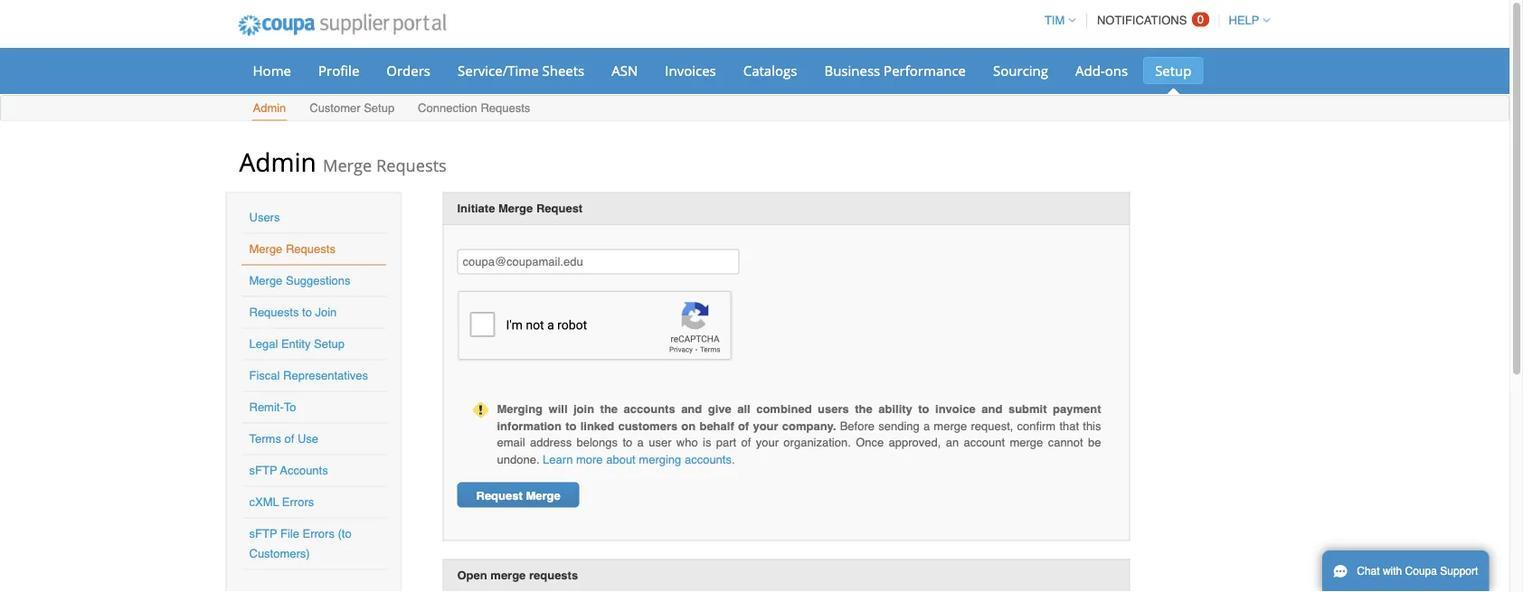 Task type: locate. For each thing, give the bounding box(es) containing it.
merge for request
[[526, 489, 561, 503]]

requests
[[481, 101, 530, 115], [376, 154, 447, 176], [286, 242, 336, 256], [249, 306, 299, 319]]

merging will join the accounts and give all combined users the ability to invoice and submit payment information to linked customers on behalf of your company.
[[497, 402, 1101, 433]]

the up before
[[855, 402, 873, 416]]

1 sftp from the top
[[249, 464, 277, 478]]

sftp up customers)
[[249, 527, 277, 541]]

tim link
[[1037, 14, 1076, 27]]

to down join
[[566, 419, 577, 433]]

ability
[[879, 402, 913, 416]]

cxml errors link
[[249, 496, 314, 509]]

of
[[738, 419, 749, 433], [284, 432, 294, 446], [741, 436, 751, 450]]

sftp accounts
[[249, 464, 328, 478]]

requests up suggestions
[[286, 242, 336, 256]]

users link
[[249, 211, 280, 224]]

a up approved,
[[924, 419, 930, 433]]

orders link
[[375, 57, 442, 84]]

sftp file errors (to customers) link
[[249, 527, 352, 561]]

request merge
[[476, 489, 561, 503]]

admin down admin link
[[239, 144, 316, 179]]

catalogs link
[[732, 57, 809, 84]]

sftp inside sftp file errors (to customers)
[[249, 527, 277, 541]]

service/time sheets link
[[446, 57, 596, 84]]

notifications
[[1097, 14, 1187, 27]]

0 horizontal spatial and
[[681, 402, 702, 416]]

to right ability
[[918, 402, 930, 416]]

help link
[[1221, 14, 1271, 27]]

1 horizontal spatial a
[[924, 419, 930, 433]]

give
[[708, 402, 732, 416]]

1 horizontal spatial request
[[536, 202, 583, 215]]

submit
[[1009, 402, 1047, 416]]

0 horizontal spatial the
[[600, 402, 618, 416]]

merge up an
[[934, 419, 967, 433]]

requests down 'connection'
[[376, 154, 447, 176]]

(to
[[338, 527, 352, 541]]

request inside button
[[476, 489, 523, 503]]

the up the linked
[[600, 402, 618, 416]]

sftp up cxml
[[249, 464, 277, 478]]

about
[[606, 453, 636, 466]]

request down "undone."
[[476, 489, 523, 503]]

requests to join
[[249, 306, 337, 319]]

merge inside button
[[526, 489, 561, 503]]

admin down home "link"
[[253, 101, 286, 115]]

merging
[[497, 402, 543, 416]]

2 horizontal spatial setup
[[1155, 61, 1192, 80]]

organization.
[[784, 436, 851, 450]]

customers)
[[249, 547, 310, 561]]

1 vertical spatial setup
[[364, 101, 395, 115]]

catalogs
[[743, 61, 797, 80]]

1 vertical spatial request
[[476, 489, 523, 503]]

with
[[1383, 565, 1402, 578]]

setup down join at the left
[[314, 337, 345, 351]]

0 vertical spatial request
[[536, 202, 583, 215]]

an
[[946, 436, 959, 450]]

setup right "customer"
[[364, 101, 395, 115]]

1 vertical spatial admin
[[239, 144, 316, 179]]

merge down confirm
[[1010, 436, 1043, 450]]

support
[[1440, 565, 1478, 578]]

0 vertical spatial sftp
[[249, 464, 277, 478]]

2 sftp from the top
[[249, 527, 277, 541]]

join
[[315, 306, 337, 319]]

merge down users
[[249, 242, 283, 256]]

merge down customer setup link in the left of the page
[[323, 154, 372, 176]]

customer
[[310, 101, 361, 115]]

2 vertical spatial merge
[[491, 569, 526, 582]]

performance
[[884, 61, 966, 80]]

sheets
[[542, 61, 585, 80]]

once
[[856, 436, 884, 450]]

merge for initiate
[[498, 202, 533, 215]]

and up on
[[681, 402, 702, 416]]

this
[[1083, 419, 1101, 433]]

0 vertical spatial merge
[[934, 419, 967, 433]]

undone.
[[497, 453, 540, 466]]

and up request,
[[982, 402, 1003, 416]]

is
[[703, 436, 711, 450]]

merge right open
[[491, 569, 526, 582]]

open merge requests
[[457, 569, 578, 582]]

of right part
[[741, 436, 751, 450]]

0 horizontal spatial a
[[637, 436, 644, 450]]

to up about
[[623, 436, 633, 450]]

0 vertical spatial your
[[753, 419, 778, 433]]

fiscal
[[249, 369, 280, 383]]

join
[[574, 402, 594, 416]]

0 vertical spatial errors
[[282, 496, 314, 509]]

0 horizontal spatial request
[[476, 489, 523, 503]]

2 and from the left
[[982, 402, 1003, 416]]

merge right initiate
[[498, 202, 533, 215]]

file
[[280, 527, 299, 541]]

connection requests link
[[417, 97, 531, 121]]

customers
[[618, 419, 678, 433]]

help
[[1229, 14, 1260, 27]]

merge down 'merge requests'
[[249, 274, 283, 288]]

merge inside admin merge requests
[[323, 154, 372, 176]]

add-ons link
[[1064, 57, 1140, 84]]

2 the from the left
[[855, 402, 873, 416]]

merge
[[323, 154, 372, 176], [498, 202, 533, 215], [249, 242, 283, 256], [249, 274, 283, 288], [526, 489, 561, 503]]

belongs
[[577, 436, 618, 450]]

be
[[1088, 436, 1101, 450]]

1 vertical spatial a
[[637, 436, 644, 450]]

1 the from the left
[[600, 402, 618, 416]]

1 and from the left
[[681, 402, 702, 416]]

1 vertical spatial sftp
[[249, 527, 277, 541]]

users
[[249, 211, 280, 224]]

your
[[753, 419, 778, 433], [756, 436, 779, 450]]

user
[[649, 436, 672, 450]]

account
[[964, 436, 1005, 450]]

1 horizontal spatial the
[[855, 402, 873, 416]]

customer setup
[[310, 101, 395, 115]]

terms of use link
[[249, 432, 318, 446]]

admin for admin
[[253, 101, 286, 115]]

all
[[737, 402, 751, 416]]

0 vertical spatial admin
[[253, 101, 286, 115]]

to
[[302, 306, 312, 319], [918, 402, 930, 416], [566, 419, 577, 433], [623, 436, 633, 450]]

accounts.
[[685, 453, 735, 466]]

2 horizontal spatial merge
[[1010, 436, 1043, 450]]

before sending a merge request, confirm that this email address belongs to a user who is part of your organization. once approved, an account merge cannot be undone.
[[497, 419, 1101, 466]]

learn more about merging accounts.
[[543, 453, 735, 466]]

to inside before sending a merge request, confirm that this email address belongs to a user who is part of your organization. once approved, an account merge cannot be undone.
[[623, 436, 633, 450]]

profile
[[318, 61, 359, 80]]

1 vertical spatial your
[[756, 436, 779, 450]]

sourcing
[[993, 61, 1048, 80]]

merge requests
[[249, 242, 336, 256]]

merge down learn
[[526, 489, 561, 503]]

1 vertical spatial errors
[[303, 527, 335, 541]]

email
[[497, 436, 525, 450]]

chat
[[1357, 565, 1380, 578]]

payment
[[1053, 402, 1101, 416]]

the
[[600, 402, 618, 416], [855, 402, 873, 416]]

setup
[[1155, 61, 1192, 80], [364, 101, 395, 115], [314, 337, 345, 351]]

errors left the (to
[[303, 527, 335, 541]]

request up coupa@coupamail.edu text field at the left top of page
[[536, 202, 583, 215]]

0 horizontal spatial setup
[[314, 337, 345, 351]]

navigation
[[1037, 3, 1271, 38]]

learn more about merging accounts. link
[[543, 453, 735, 466]]

users
[[818, 402, 849, 416]]

to left join at the left
[[302, 306, 312, 319]]

1 horizontal spatial and
[[982, 402, 1003, 416]]

invoices
[[665, 61, 716, 80]]

sftp file errors (to customers)
[[249, 527, 352, 561]]

of down all
[[738, 419, 749, 433]]

asn
[[612, 61, 638, 80]]

add-
[[1076, 61, 1105, 80]]

request,
[[971, 419, 1013, 433]]

errors down accounts
[[282, 496, 314, 509]]

a up learn more about merging accounts.
[[637, 436, 644, 450]]

to
[[284, 401, 296, 414]]

setup down notifications 0
[[1155, 61, 1192, 80]]



Task type: vqa. For each thing, say whether or not it's contained in the screenshot.
rightmost the merge
yes



Task type: describe. For each thing, give the bounding box(es) containing it.
business performance link
[[813, 57, 978, 84]]

behalf
[[700, 419, 734, 433]]

ons
[[1105, 61, 1128, 80]]

use
[[298, 432, 318, 446]]

of inside before sending a merge request, confirm that this email address belongs to a user who is part of your organization. once approved, an account merge cannot be undone.
[[741, 436, 751, 450]]

address
[[530, 436, 572, 450]]

combined
[[756, 402, 812, 416]]

representatives
[[283, 369, 368, 383]]

accounts
[[624, 402, 675, 416]]

home
[[253, 61, 291, 80]]

coupa@coupamail.edu text field
[[457, 249, 740, 275]]

coupa supplier portal image
[[226, 3, 459, 48]]

sftp for sftp accounts
[[249, 464, 277, 478]]

coupa
[[1405, 565, 1437, 578]]

will
[[549, 402, 568, 416]]

asn link
[[600, 57, 650, 84]]

chat with coupa support button
[[1323, 551, 1489, 593]]

business performance
[[824, 61, 966, 80]]

terms of use
[[249, 432, 318, 446]]

requests to join link
[[249, 306, 337, 319]]

notifications 0
[[1097, 13, 1204, 27]]

your inside before sending a merge request, confirm that this email address belongs to a user who is part of your organization. once approved, an account merge cannot be undone.
[[756, 436, 779, 450]]

business
[[824, 61, 880, 80]]

admin link
[[252, 97, 287, 121]]

cxml errors
[[249, 496, 314, 509]]

that
[[1060, 419, 1079, 433]]

cannot
[[1048, 436, 1083, 450]]

fiscal representatives
[[249, 369, 368, 383]]

sourcing link
[[982, 57, 1060, 84]]

confirm
[[1017, 419, 1056, 433]]

remit-to link
[[249, 401, 296, 414]]

service/time
[[458, 61, 539, 80]]

chat with coupa support
[[1357, 565, 1478, 578]]

linked
[[580, 419, 614, 433]]

legal
[[249, 337, 278, 351]]

errors inside sftp file errors (to customers)
[[303, 527, 335, 541]]

merging
[[639, 453, 681, 466]]

of left use
[[284, 432, 294, 446]]

initiate merge request
[[457, 202, 583, 215]]

1 horizontal spatial setup
[[364, 101, 395, 115]]

merge for admin
[[323, 154, 372, 176]]

invoice
[[935, 402, 976, 416]]

admin for admin merge requests
[[239, 144, 316, 179]]

accounts
[[280, 464, 328, 478]]

admin merge requests
[[239, 144, 447, 179]]

learn
[[543, 453, 573, 466]]

0 horizontal spatial merge
[[491, 569, 526, 582]]

2 vertical spatial setup
[[314, 337, 345, 351]]

requests down service/time
[[481, 101, 530, 115]]

profile link
[[307, 57, 371, 84]]

fiscal representatives link
[[249, 369, 368, 383]]

0
[[1198, 13, 1204, 26]]

terms
[[249, 432, 281, 446]]

0 vertical spatial a
[[924, 419, 930, 433]]

sftp accounts link
[[249, 464, 328, 478]]

setup link
[[1144, 57, 1204, 84]]

of inside merging will join the accounts and give all combined users the ability to invoice and submit payment information to linked customers on behalf of your company.
[[738, 419, 749, 433]]

information
[[497, 419, 562, 433]]

open
[[457, 569, 487, 582]]

company.
[[782, 419, 836, 433]]

1 vertical spatial merge
[[1010, 436, 1043, 450]]

on
[[682, 419, 696, 433]]

service/time sheets
[[458, 61, 585, 80]]

who
[[676, 436, 698, 450]]

connection
[[418, 101, 477, 115]]

navigation containing notifications 0
[[1037, 3, 1271, 38]]

0 vertical spatial setup
[[1155, 61, 1192, 80]]

merge requests link
[[249, 242, 336, 256]]

your inside merging will join the accounts and give all combined users the ability to invoice and submit payment information to linked customers on behalf of your company.
[[753, 419, 778, 433]]

initiate
[[457, 202, 495, 215]]

before
[[840, 419, 875, 433]]

invoices link
[[653, 57, 728, 84]]

home link
[[241, 57, 303, 84]]

requests up the legal
[[249, 306, 299, 319]]

1 horizontal spatial merge
[[934, 419, 967, 433]]

connection requests
[[418, 101, 530, 115]]

merge suggestions
[[249, 274, 351, 288]]

suggestions
[[286, 274, 351, 288]]

approved,
[[889, 436, 941, 450]]

remit-to
[[249, 401, 296, 414]]

requests inside admin merge requests
[[376, 154, 447, 176]]

sending
[[879, 419, 920, 433]]

part
[[716, 436, 737, 450]]

sftp for sftp file errors (to customers)
[[249, 527, 277, 541]]



